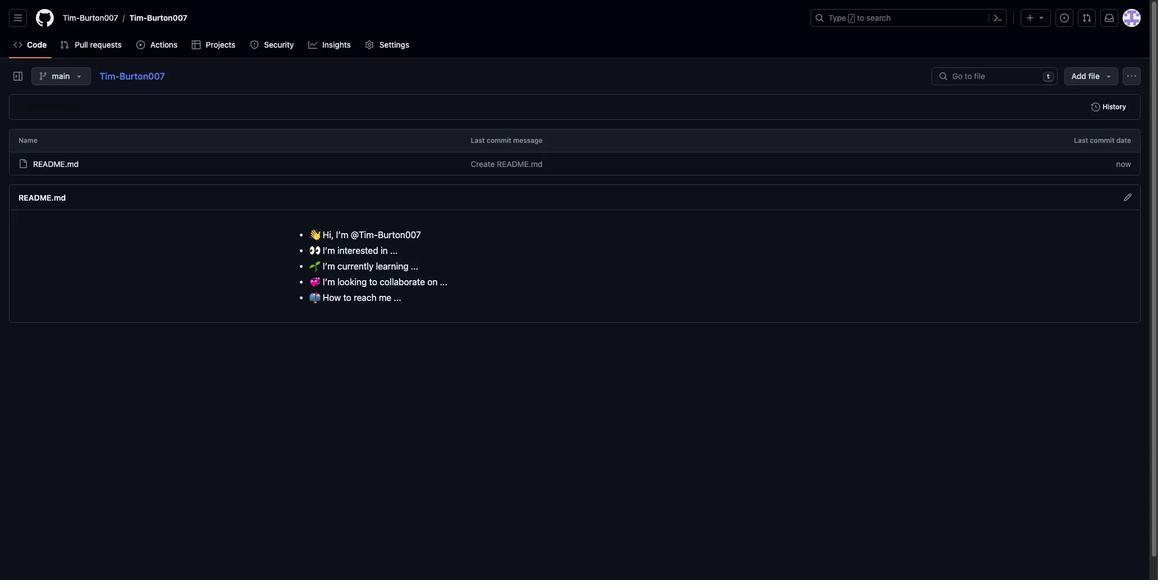 Task type: describe. For each thing, give the bounding box(es) containing it.
issue opened image
[[1060, 13, 1069, 22]]

0 horizontal spatial to
[[343, 293, 351, 303]]

pull requests
[[75, 40, 122, 49]]

📫
[[309, 293, 320, 303]]

tim-burton007 link down the play icon
[[100, 71, 165, 81]]

security link
[[245, 36, 299, 53]]

last for last commit date
[[1074, 136, 1088, 145]]

code link
[[9, 36, 51, 53]]

... up the "collaborate" on the top of page
[[411, 261, 418, 271]]

1 horizontal spatial triangle down image
[[1037, 13, 1046, 22]]

date
[[1117, 136, 1131, 145]]

git branch image
[[39, 72, 48, 81]]

list containing tim-burton007
[[58, 9, 804, 27]]

add file button
[[1064, 67, 1118, 85]]

type
[[829, 13, 846, 22]]

search image
[[939, 72, 948, 81]]

git pull request image
[[60, 40, 69, 49]]

currently
[[337, 261, 374, 271]]

play image
[[136, 40, 145, 49]]

last commit date
[[1074, 136, 1131, 145]]

1 horizontal spatial to
[[369, 277, 377, 287]]

side panel image
[[13, 72, 22, 81]]

actions link
[[132, 36, 183, 53]]

tim-burton007 / tim-burton007
[[63, 13, 187, 23]]

me
[[379, 293, 391, 303]]

Go to file text field
[[952, 68, 1039, 85]]

table image
[[192, 40, 201, 49]]

how
[[323, 293, 341, 303]]

collaborate
[[380, 277, 425, 287]]

burton007 up actions
[[147, 13, 187, 22]]

last commit message
[[471, 136, 543, 145]]

command palette image
[[993, 13, 1002, 22]]

burton007 down the play icon
[[119, 71, 165, 81]]

history
[[1103, 103, 1126, 111]]

shield image
[[250, 40, 259, 49]]

create readme.md link
[[471, 159, 543, 168]]

insights
[[323, 40, 351, 49]]

insights link
[[304, 36, 356, 53]]

actions
[[150, 40, 178, 49]]

/ inside the tim-burton007 / tim-burton007
[[123, 13, 125, 23]]

commit for message
[[487, 136, 511, 145]]

code image
[[13, 40, 22, 49]]

i'm right 👀
[[323, 246, 335, 256]]

settings
[[379, 40, 409, 49]]

projects link
[[187, 36, 241, 53]]

1 vertical spatial readme.md link
[[19, 193, 66, 202]]

history link
[[1086, 99, 1131, 115]]

hi,
[[323, 230, 334, 240]]

🌱
[[309, 261, 320, 271]]

last for last commit message
[[471, 136, 485, 145]]

name
[[19, 136, 38, 145]]

reach
[[354, 293, 377, 303]]

plus image
[[1026, 13, 1035, 22]]

code
[[27, 40, 47, 49]]

0 vertical spatial readme.md link
[[33, 159, 79, 168]]

triangle down image
[[1104, 72, 1113, 81]]

/ inside the 'type / to search'
[[850, 15, 854, 22]]

message
[[513, 136, 543, 145]]

file
[[1089, 71, 1100, 81]]

main button
[[31, 67, 91, 85]]

burton007 inside 👋 hi, i'm @tim-burton007 👀 i'm interested in ... 🌱 i'm currently learning ... 💞️ i'm looking to collaborate on ... 📫 how to reach me ...
[[378, 230, 421, 240]]

add file
[[1072, 71, 1100, 81]]

create
[[471, 159, 495, 168]]

commit for date
[[1090, 136, 1115, 145]]

graph image
[[308, 40, 317, 49]]

tim-burton007
[[100, 71, 165, 81]]

looking
[[337, 277, 367, 287]]

history image
[[1091, 103, 1100, 112]]

... right on
[[440, 277, 447, 287]]



Task type: vqa. For each thing, say whether or not it's contained in the screenshot.
code link
yes



Task type: locate. For each thing, give the bounding box(es) containing it.
triangle down image right the main
[[74, 72, 83, 81]]

create readme.md
[[471, 159, 543, 168]]

git pull request image
[[1083, 13, 1092, 22]]

requests
[[90, 40, 122, 49]]

homepage image
[[36, 9, 54, 27]]

1 horizontal spatial commit
[[1090, 136, 1115, 145]]

i'm
[[336, 230, 348, 240], [323, 246, 335, 256], [323, 261, 335, 271], [323, 277, 335, 287]]

i'm right 🌱
[[323, 261, 335, 271]]

search
[[867, 13, 891, 22]]

to up reach
[[369, 277, 377, 287]]

tim- for tim-burton007
[[100, 71, 119, 81]]

2 horizontal spatial tim-
[[129, 13, 147, 22]]

commit up create readme.md link
[[487, 136, 511, 145]]

to right "how"
[[343, 293, 351, 303]]

/
[[123, 13, 125, 23], [850, 15, 854, 22]]

to left search
[[857, 13, 865, 22]]

tim-burton007 link
[[58, 9, 123, 27], [125, 9, 192, 27], [100, 71, 165, 81]]

pull
[[75, 40, 88, 49]]

learning
[[376, 261, 409, 271]]

main
[[52, 71, 70, 81]]

1 horizontal spatial /
[[850, 15, 854, 22]]

2 commit from the left
[[1090, 136, 1115, 145]]

on
[[427, 277, 438, 287]]

projects
[[206, 40, 236, 49]]

tim- up the play icon
[[129, 13, 147, 22]]

1 horizontal spatial last
[[1074, 136, 1088, 145]]

0 vertical spatial to
[[857, 13, 865, 22]]

tim- down requests
[[100, 71, 119, 81]]

triangle down image inside main popup button
[[74, 72, 83, 81]]

💞️
[[309, 277, 320, 287]]

2 horizontal spatial to
[[857, 13, 865, 22]]

gear image
[[365, 40, 374, 49]]

... right me
[[394, 293, 401, 303]]

in
[[381, 246, 388, 256]]

👀
[[309, 246, 320, 256]]

triangle down image
[[1037, 13, 1046, 22], [74, 72, 83, 81]]

commit left date
[[1090, 136, 1115, 145]]

0 horizontal spatial last
[[471, 136, 485, 145]]

0 vertical spatial triangle down image
[[1037, 13, 1046, 22]]

pull requests link
[[56, 36, 127, 53]]

last left date
[[1074, 136, 1088, 145]]

last up create
[[471, 136, 485, 145]]

1 horizontal spatial tim-
[[100, 71, 119, 81]]

type / to search
[[829, 13, 891, 22]]

0 horizontal spatial commit
[[487, 136, 511, 145]]

burton007
[[80, 13, 118, 22], [147, 13, 187, 22], [119, 71, 165, 81], [378, 230, 421, 240]]

triangle down image right plus "icon"
[[1037, 13, 1046, 22]]

to
[[857, 13, 865, 22], [369, 277, 377, 287], [343, 293, 351, 303]]

tim-burton007 link up pull requests link
[[58, 9, 123, 27]]

1 commit from the left
[[487, 136, 511, 145]]

notifications image
[[1105, 13, 1114, 22]]

interested
[[337, 246, 378, 256]]

0 horizontal spatial triangle down image
[[74, 72, 83, 81]]

... right in
[[390, 246, 398, 256]]

readme.md link
[[33, 159, 79, 168], [19, 193, 66, 202]]

/ up pull requests link
[[123, 13, 125, 23]]

i'm right 💞️ on the left top of page
[[323, 277, 335, 287]]

👋
[[309, 230, 320, 240]]

2 vertical spatial to
[[343, 293, 351, 303]]

readme.md for top readme.md link
[[33, 159, 79, 168]]

tim- for tim-burton007 / tim-burton007
[[63, 13, 80, 22]]

2 last from the left
[[1074, 136, 1088, 145]]

0 horizontal spatial /
[[123, 13, 125, 23]]

readme.md
[[33, 159, 79, 168], [497, 159, 543, 168], [19, 193, 66, 202]]

burton007 up pull requests
[[80, 13, 118, 22]]

1 vertical spatial to
[[369, 277, 377, 287]]

tim-
[[63, 13, 80, 22], [129, 13, 147, 22], [100, 71, 119, 81]]

@tim-
[[351, 230, 378, 240]]

i'm right hi,
[[336, 230, 348, 240]]

/ right type
[[850, 15, 854, 22]]

t
[[1047, 73, 1050, 80]]

👋 hi, i'm @tim-burton007 👀 i'm interested in ... 🌱 i'm currently learning ... 💞️ i'm looking to collaborate on ... 📫 how to reach me ...
[[309, 230, 447, 303]]

settings link
[[361, 36, 415, 53]]

edit readme image
[[1123, 193, 1132, 202]]

...
[[390, 246, 398, 256], [411, 261, 418, 271], [440, 277, 447, 287], [394, 293, 401, 303]]

now
[[1116, 159, 1131, 168]]

readme.md for bottom readme.md link
[[19, 193, 66, 202]]

last
[[471, 136, 485, 145], [1074, 136, 1088, 145]]

commit
[[487, 136, 511, 145], [1090, 136, 1115, 145]]

add
[[1072, 71, 1087, 81]]

tim-burton007 link up actions link
[[125, 9, 192, 27]]

1 last from the left
[[471, 136, 485, 145]]

more options image
[[1127, 72, 1136, 81]]

tim- right homepage icon
[[63, 13, 80, 22]]

0 horizontal spatial tim-
[[63, 13, 80, 22]]

security
[[264, 40, 294, 49]]

1 vertical spatial triangle down image
[[74, 72, 83, 81]]

list
[[58, 9, 804, 27]]

burton007 up in
[[378, 230, 421, 240]]



